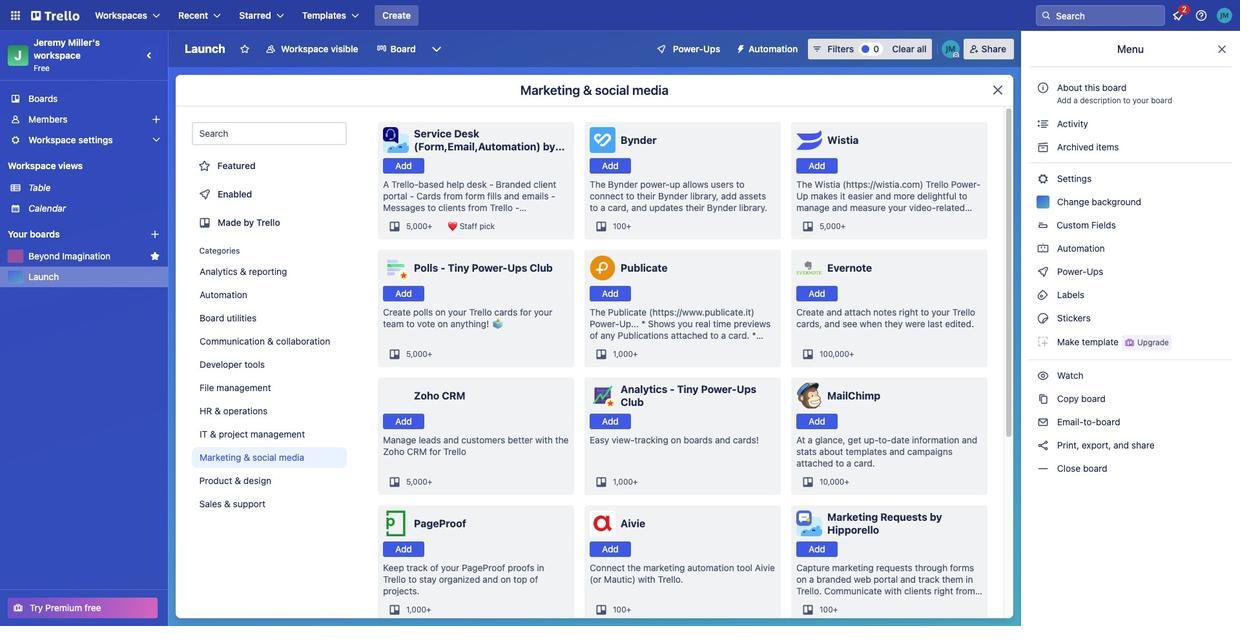 Task type: vqa. For each thing, say whether or not it's contained in the screenshot.
'Analytics & reporting' LINK
yes



Task type: describe. For each thing, give the bounding box(es) containing it.
cards!
[[733, 435, 759, 446]]

marketing inside capture marketing requests through forms on a branded web portal and track them in trello. communicate with clients right from trello.
[[832, 563, 874, 574]]

add for wistia
[[809, 160, 826, 171]]

- down branded
[[515, 202, 520, 213]]

open information menu image
[[1195, 9, 1208, 22]]

5,000 + for polls - tiny power-ups club
[[406, 350, 432, 359]]

updates
[[650, 202, 683, 213]]

ups inside button
[[704, 43, 720, 54]]

100 + for aivie
[[613, 605, 631, 615]]

100 + for bynder
[[613, 222, 631, 231]]

Board name text field
[[178, 39, 232, 59]]

on right polls
[[435, 307, 446, 318]]

campaigns
[[908, 446, 953, 457]]

& for it & project management link
[[210, 429, 216, 440]]

tiny for polls
[[448, 262, 469, 274]]

them
[[942, 574, 964, 585]]

fills
[[487, 191, 502, 202]]

& for analytics & reporting link
[[240, 266, 246, 277]]

100,000
[[820, 350, 850, 359]]

based
[[419, 179, 444, 190]]

0 vertical spatial management
[[217, 382, 271, 393]]

1,000 + for publicate
[[613, 350, 638, 359]]

items
[[1097, 141, 1119, 152]]

to up card,
[[626, 191, 635, 202]]

j link
[[8, 45, 28, 66]]

add button for mailchimp
[[797, 414, 838, 430]]

aivie inside connect the marketing automation tool aivie (or mautic) with trello.
[[755, 563, 775, 574]]

templates
[[846, 446, 887, 457]]

and left attach
[[827, 307, 842, 318]]

add button for marketing requests by hipporello
[[797, 542, 838, 558]]

a inside the bynder power-up allows users to connect to their bynder library, add assets to a card, and updates their bynder library.
[[601, 202, 606, 213]]

create polls on your trello cards for your team to vote on anything! 🗳
[[383, 307, 553, 330]]

beyond imagination
[[28, 251, 111, 262]]

0 vertical spatial boards
[[30, 229, 60, 240]]

developer
[[200, 359, 242, 370]]

hr
[[200, 406, 212, 417]]

1 vertical spatial trello.
[[797, 586, 822, 597]]

your right cards
[[534, 307, 553, 318]]

+ for evernote
[[850, 350, 855, 359]]

on right the vote
[[438, 319, 448, 330]]

free
[[85, 603, 101, 614]]

bynder up the power-
[[621, 134, 657, 146]]

board inside close board link
[[1084, 463, 1108, 474]]

1 vertical spatial management
[[251, 429, 305, 440]]

❤️ staff pick
[[448, 222, 495, 231]]

back to home image
[[31, 5, 79, 26]]

add for pageproof
[[395, 544, 412, 555]]

and right information at the bottom right
[[962, 435, 978, 446]]

& for marketing & social media link
[[244, 452, 250, 463]]

make template
[[1055, 336, 1119, 347]]

assets
[[739, 191, 766, 202]]

1 vertical spatial by
[[244, 217, 254, 228]]

custom
[[1057, 220, 1089, 231]]

1 horizontal spatial automation link
[[1029, 238, 1233, 259]]

file management link
[[192, 378, 347, 399]]

0 horizontal spatial from
[[444, 191, 463, 202]]

0 horizontal spatial social
[[253, 452, 277, 463]]

ups inside the analytics - tiny power-ups club
[[737, 384, 757, 395]]

hipporello inside the service desk (form,email,automation) by hipporello
[[414, 154, 466, 165]]

10,000 +
[[820, 477, 850, 487]]

add button for service desk (form,email,automation) by hipporello
[[383, 158, 424, 174]]

manage
[[383, 435, 416, 446]]

to inside create and attach notes right to your trello cards, and see when they were last edited.
[[921, 307, 929, 318]]

5,000 for wistia
[[820, 222, 841, 231]]

trello. inside connect the marketing automation tool aivie (or mautic) with trello.
[[658, 574, 683, 585]]

- inside the analytics - tiny power-ups club
[[670, 384, 675, 395]]

through
[[915, 563, 948, 574]]

zoho inside manage leads and customers better with the zoho crm for trello
[[383, 446, 405, 457]]

1,000 for publicate
[[613, 350, 633, 359]]

1 vertical spatial their
[[686, 202, 705, 213]]

your inside the about this board add a description to your board
[[1133, 96, 1149, 105]]

1 horizontal spatial of
[[530, 574, 538, 585]]

your
[[8, 229, 27, 240]]

automation button
[[731, 39, 806, 59]]

marketing requests by hipporello
[[828, 512, 942, 536]]

star or unstar board image
[[240, 44, 250, 54]]

1 vertical spatial marketing & social media
[[200, 452, 304, 463]]

1 horizontal spatial boards
[[684, 435, 713, 446]]

custom fields
[[1057, 220, 1116, 231]]

2 vertical spatial automation
[[200, 289, 247, 300]]

& for hr & operations link
[[215, 406, 221, 417]]

branded
[[496, 179, 531, 190]]

web
[[854, 574, 871, 585]]

sm image for print, export, and share
[[1037, 439, 1050, 452]]

+ for polls - tiny power-ups club
[[428, 350, 432, 359]]

create inside button
[[383, 10, 411, 21]]

a inside the about this board add a description to your board
[[1074, 96, 1078, 105]]

+ for pageproof
[[426, 605, 431, 615]]

add board image
[[150, 229, 160, 240]]

a
[[383, 179, 389, 190]]

on right the tracking
[[671, 435, 681, 446]]

trello inside a trello-based help desk - branded client portal - cards from form fills and emails - messages to clients from trello - automations
[[490, 202, 513, 213]]

trello inside made by trello link
[[257, 217, 280, 228]]

close board link
[[1029, 459, 1233, 479]]

- down client
[[551, 191, 555, 202]]

change background link
[[1029, 192, 1233, 213]]

your boards with 2 items element
[[8, 227, 131, 242]]

attach
[[845, 307, 871, 318]]

1 horizontal spatial to-
[[1084, 417, 1096, 428]]

with inside manage leads and customers better with the zoho crm for trello
[[536, 435, 553, 446]]

+ for bynder
[[627, 222, 631, 231]]

a right at
[[808, 435, 813, 446]]

library.
[[739, 202, 768, 213]]

starred icon image
[[150, 251, 160, 262]]

fields
[[1092, 220, 1116, 231]]

workspace for workspace visible
[[281, 43, 329, 54]]

sm image for stickers
[[1037, 312, 1050, 325]]

about this board add a description to your board
[[1057, 82, 1173, 105]]

0 horizontal spatial jeremy miller (jeremymiller198) image
[[942, 40, 960, 58]]

miller's
[[68, 37, 100, 48]]

+ for wistia
[[841, 222, 846, 231]]

create for evernote
[[797, 307, 824, 318]]

jeremy miller (jeremymiller198) image inside primary element
[[1217, 8, 1233, 23]]

power- inside "power-ups" button
[[673, 43, 704, 54]]

add for service desk (form,email,automation) by hipporello
[[395, 160, 412, 171]]

sm image for close board
[[1037, 463, 1050, 476]]

sm image for email-to-board
[[1037, 416, 1050, 429]]

board up the description
[[1103, 82, 1127, 93]]

cards,
[[797, 319, 822, 330]]

& for product & design link on the bottom left of page
[[235, 476, 241, 487]]

power-
[[640, 179, 670, 190]]

+ for publicate
[[633, 350, 638, 359]]

print,
[[1058, 440, 1080, 451]]

clients inside capture marketing requests through forms on a branded web portal and track them in trello. communicate with clients right from trello.
[[905, 586, 932, 597]]

Search field
[[1052, 6, 1165, 25]]

1 horizontal spatial from
[[468, 202, 488, 213]]

bynder down up
[[658, 191, 688, 202]]

publicate
[[621, 262, 668, 274]]

marketing inside connect the marketing automation tool aivie (or mautic) with trello.
[[644, 563, 685, 574]]

file management
[[200, 382, 271, 393]]

information
[[912, 435, 960, 446]]

boards
[[28, 93, 58, 104]]

+ for zoho crm
[[428, 477, 432, 487]]

100 for aivie
[[613, 605, 627, 615]]

trello inside keep track of your pageproof proofs in trello to stay organized and on top of projects.
[[383, 574, 406, 585]]

tracking
[[635, 435, 669, 446]]

reporting
[[249, 266, 287, 277]]

workspace settings
[[28, 134, 113, 145]]

add button for pageproof
[[383, 542, 424, 558]]

1 horizontal spatial marketing & social media
[[521, 83, 669, 98]]

create for polls - tiny power-ups club
[[383, 307, 411, 318]]

developer tools link
[[192, 355, 347, 375]]

1,000 + for pageproof
[[406, 605, 431, 615]]

0 vertical spatial social
[[595, 83, 630, 98]]

(form,email,automation)
[[414, 141, 541, 152]]

projects.
[[383, 586, 420, 597]]

sm image for archived items
[[1037, 141, 1050, 154]]

all
[[917, 43, 927, 54]]

5,000 down messages
[[406, 222, 428, 231]]

workspaces
[[95, 10, 147, 21]]

1 horizontal spatial power-ups
[[1055, 266, 1106, 277]]

0 vertical spatial of
[[430, 563, 439, 574]]

create button
[[375, 5, 419, 26]]

marketing inside 'marketing requests by hipporello'
[[828, 512, 878, 523]]

help
[[447, 179, 465, 190]]

sm image for labels
[[1037, 289, 1050, 302]]

to- inside at a glance, get up-to-date information and stats about templates and campaigns attached to a card.
[[879, 435, 891, 446]]

analytics & reporting
[[200, 266, 287, 277]]

developer tools
[[200, 359, 265, 370]]

1,000 for analytics - tiny power-ups club
[[613, 477, 633, 487]]

& for 'sales & support' link
[[225, 499, 231, 510]]

in inside capture marketing requests through forms on a branded web portal and track them in trello. communicate with clients right from trello.
[[966, 574, 973, 585]]

upgrade button
[[1122, 335, 1172, 351]]

create and attach notes right to your trello cards, and see when they were last edited.
[[797, 307, 976, 330]]

❤️
[[448, 222, 458, 231]]

0 vertical spatial zoho
[[414, 390, 440, 402]]

right inside capture marketing requests through forms on a branded web portal and track them in trello. communicate with clients right from trello.
[[934, 586, 954, 597]]

j
[[14, 48, 22, 63]]

notes
[[874, 307, 897, 318]]

desk
[[467, 179, 487, 190]]

0 horizontal spatial launch
[[28, 271, 59, 282]]

- up fills
[[489, 179, 494, 190]]

card,
[[608, 202, 629, 213]]

clear all
[[892, 43, 927, 54]]

board for board
[[391, 43, 416, 54]]

0 vertical spatial pageproof
[[414, 518, 466, 530]]

trello-
[[392, 179, 419, 190]]

add for mailchimp
[[809, 416, 826, 427]]

organized
[[439, 574, 480, 585]]

activity
[[1055, 118, 1089, 129]]

1 vertical spatial media
[[279, 452, 304, 463]]

sm image for watch
[[1037, 370, 1050, 382]]

track inside keep track of your pageproof proofs in trello to stay organized and on top of projects.
[[407, 563, 428, 574]]

to up add
[[736, 179, 745, 190]]

and inside print, export, and share link
[[1114, 440, 1129, 451]]

premium
[[45, 603, 82, 614]]

ups up cards
[[508, 262, 527, 274]]

your up anything!
[[448, 307, 467, 318]]

5,000 + for wistia
[[820, 222, 846, 231]]

boards link
[[0, 89, 168, 109]]

track inside capture marketing requests through forms on a branded web portal and track them in trello. communicate with clients right from trello.
[[919, 574, 940, 585]]

add button for wistia
[[797, 158, 838, 174]]

and down date
[[890, 446, 905, 457]]

power-ups link
[[1029, 262, 1233, 282]]

connect
[[590, 191, 624, 202]]

made by trello
[[218, 217, 280, 228]]

with inside connect the marketing automation tool aivie (or mautic) with trello.
[[638, 574, 656, 585]]

it & project management
[[200, 429, 305, 440]]

sm image for power-ups
[[1037, 266, 1050, 278]]

launch inside text field
[[185, 42, 225, 56]]

members
[[28, 114, 68, 125]]

date
[[891, 435, 910, 446]]

recent button
[[171, 5, 229, 26]]

board utilities link
[[192, 308, 347, 329]]

get
[[848, 435, 862, 446]]

email-to-board
[[1055, 417, 1121, 428]]

1 vertical spatial automation link
[[192, 285, 347, 306]]

club for analytics - tiny power-ups club
[[621, 397, 644, 408]]

100 + for marketing requests by hipporello
[[820, 605, 838, 615]]

2 vertical spatial trello.
[[797, 598, 822, 609]]

automation inside button
[[749, 43, 798, 54]]

beyond imagination link
[[28, 250, 145, 263]]

add for aivie
[[602, 544, 619, 555]]

starred
[[239, 10, 271, 21]]

tool
[[737, 563, 753, 574]]

add for evernote
[[809, 288, 826, 299]]

for inside manage leads and customers better with the zoho crm for trello
[[430, 446, 441, 457]]

cards
[[495, 307, 518, 318]]

+ for marketing requests by hipporello
[[833, 605, 838, 615]]

capture
[[797, 563, 830, 574]]

automations
[[383, 214, 436, 225]]



Task type: locate. For each thing, give the bounding box(es) containing it.
0 vertical spatial workspace
[[281, 43, 329, 54]]

5,000 for polls - tiny power-ups club
[[406, 350, 428, 359]]

add button up trello-
[[383, 158, 424, 174]]

were
[[906, 319, 926, 330]]

0 horizontal spatial automation link
[[192, 285, 347, 306]]

try
[[30, 603, 43, 614]]

0 vertical spatial 1,000
[[613, 350, 633, 359]]

pageproof up organized
[[462, 563, 505, 574]]

card.
[[854, 458, 875, 469]]

marketing up web
[[832, 563, 874, 574]]

mailchimp
[[828, 390, 881, 402]]

5,000 up evernote at top
[[820, 222, 841, 231]]

3 sm image from the top
[[1037, 312, 1050, 325]]

analytics inside analytics & reporting link
[[200, 266, 238, 277]]

launch down the recent dropdown button
[[185, 42, 225, 56]]

power-ups
[[673, 43, 720, 54], [1055, 266, 1106, 277]]

it & project management link
[[192, 424, 347, 445]]

2 vertical spatial marketing
[[828, 512, 878, 523]]

close
[[1058, 463, 1081, 474]]

0 horizontal spatial board
[[200, 313, 224, 324]]

trello up "edited."
[[953, 307, 976, 318]]

boards up "beyond"
[[30, 229, 60, 240]]

the up mautic)
[[628, 563, 641, 574]]

2 vertical spatial with
[[885, 586, 902, 597]]

in inside keep track of your pageproof proofs in trello to stay organized and on top of projects.
[[537, 563, 544, 574]]

1 vertical spatial right
[[934, 586, 954, 597]]

1 vertical spatial automation
[[1055, 243, 1105, 254]]

workspace settings button
[[0, 130, 168, 151]]

1 vertical spatial power-ups
[[1055, 266, 1106, 277]]

and down branded
[[504, 191, 520, 202]]

made by trello link
[[192, 210, 347, 236]]

board up print, export, and share
[[1096, 417, 1121, 428]]

2 vertical spatial 1,000 +
[[406, 605, 431, 615]]

crm inside manage leads and customers better with the zoho crm for trello
[[407, 446, 427, 457]]

add for marketing requests by hipporello
[[809, 544, 826, 555]]

communication & collaboration
[[200, 336, 330, 347]]

categories
[[200, 246, 240, 256]]

zoho down manage
[[383, 446, 405, 457]]

1 horizontal spatial launch
[[185, 42, 225, 56]]

custom fields button
[[1029, 215, 1233, 236]]

make
[[1058, 336, 1080, 347]]

0 vertical spatial track
[[407, 563, 428, 574]]

the inside connect the marketing automation tool aivie (or mautic) with trello.
[[628, 563, 641, 574]]

tiny inside the analytics - tiny power-ups club
[[677, 384, 699, 395]]

0 horizontal spatial tiny
[[448, 262, 469, 274]]

sm image inside the archived items link
[[1037, 141, 1050, 154]]

try premium free
[[30, 603, 101, 614]]

5,000
[[406, 222, 428, 231], [820, 222, 841, 231], [406, 350, 428, 359], [406, 477, 428, 487]]

to up activity link
[[1124, 96, 1131, 105]]

0 horizontal spatial of
[[430, 563, 439, 574]]

analytics down categories
[[200, 266, 238, 277]]

2 vertical spatial 1,000
[[406, 605, 426, 615]]

their down the power-
[[637, 191, 656, 202]]

to left stay
[[408, 574, 417, 585]]

create up cards,
[[797, 307, 824, 318]]

0 horizontal spatial boards
[[30, 229, 60, 240]]

add button for analytics - tiny power-ups club
[[590, 414, 631, 430]]

bynder down add
[[707, 202, 737, 213]]

users
[[711, 179, 734, 190]]

100 + down communicate
[[820, 605, 838, 615]]

pick
[[480, 222, 495, 231]]

1 vertical spatial zoho
[[383, 446, 405, 457]]

workspace inside popup button
[[28, 134, 76, 145]]

by right made on the left of page
[[244, 217, 254, 228]]

power-ups button
[[647, 39, 728, 59]]

1 vertical spatial social
[[253, 452, 277, 463]]

2 horizontal spatial automation
[[1055, 243, 1105, 254]]

sm image for automation
[[1037, 242, 1050, 255]]

5,000 for zoho crm
[[406, 477, 428, 487]]

sm image inside automation button
[[731, 39, 749, 57]]

sm image inside the power-ups link
[[1037, 266, 1050, 278]]

add button up connect
[[590, 542, 631, 558]]

watch
[[1055, 370, 1086, 381]]

trello inside manage leads and customers better with the zoho crm for trello
[[444, 446, 466, 457]]

branded
[[817, 574, 852, 585]]

0 horizontal spatial in
[[537, 563, 544, 574]]

up-
[[864, 435, 879, 446]]

featured
[[218, 160, 256, 171]]

to inside the create polls on your trello cards for your team to vote on anything! 🗳
[[406, 319, 415, 330]]

stickers link
[[1029, 308, 1233, 329]]

attached
[[797, 458, 834, 469]]

club inside the analytics - tiny power-ups club
[[621, 397, 644, 408]]

from down the them
[[956, 586, 975, 597]]

+ for mailchimp
[[845, 477, 850, 487]]

workspace for workspace views
[[8, 160, 56, 171]]

and down requests
[[901, 574, 916, 585]]

sm image for copy board
[[1037, 393, 1050, 406]]

add button for aivie
[[590, 542, 631, 558]]

add button up glance,
[[797, 414, 838, 430]]

with right better
[[536, 435, 553, 446]]

1 horizontal spatial club
[[621, 397, 644, 408]]

board inside copy board 'link'
[[1082, 393, 1106, 404]]

email-to-board link
[[1029, 412, 1233, 433]]

for
[[520, 307, 532, 318], [430, 446, 441, 457]]

bynder
[[621, 134, 657, 146], [608, 179, 638, 190], [658, 191, 688, 202], [707, 202, 737, 213]]

to down the about
[[836, 458, 844, 469]]

settings link
[[1029, 169, 1233, 189]]

0 horizontal spatial marketing & social media
[[200, 452, 304, 463]]

featured link
[[192, 153, 347, 179]]

0 vertical spatial right
[[899, 307, 919, 318]]

0 vertical spatial the
[[555, 435, 569, 446]]

1,000 + for analytics - tiny power-ups club
[[613, 477, 638, 487]]

portal inside capture marketing requests through forms on a branded web portal and track them in trello. communicate with clients right from trello.
[[874, 574, 898, 585]]

add button up the keep
[[383, 542, 424, 558]]

add inside the about this board add a description to your board
[[1057, 96, 1072, 105]]

this member is an admin of this board. image
[[953, 52, 959, 58]]

workspace down members
[[28, 134, 76, 145]]

and inside a trello-based help desk - branded client portal - cards from form fills and emails - messages to clients from trello - automations
[[504, 191, 520, 202]]

sales
[[200, 499, 222, 510]]

to up 'were'
[[921, 307, 929, 318]]

- down trello-
[[410, 191, 414, 202]]

aivie right tool
[[755, 563, 775, 574]]

requests
[[877, 563, 913, 574]]

requests
[[881, 512, 928, 523]]

by inside 'marketing requests by hipporello'
[[930, 512, 942, 523]]

pageproof inside keep track of your pageproof proofs in trello to stay organized and on top of projects.
[[462, 563, 505, 574]]

your inside create and attach notes right to your trello cards, and see when they were last edited.
[[932, 307, 950, 318]]

jeremy miller's workspace free
[[34, 37, 102, 73]]

sm image inside "email-to-board" link
[[1037, 416, 1050, 429]]

a down capture
[[810, 574, 814, 585]]

launch down "beyond"
[[28, 271, 59, 282]]

5,000 + down messages
[[406, 222, 432, 231]]

100
[[613, 222, 627, 231], [613, 605, 627, 615], [820, 605, 833, 615]]

sm image inside close board link
[[1037, 463, 1050, 476]]

and left "see"
[[825, 319, 840, 330]]

1 horizontal spatial marketing
[[521, 83, 580, 98]]

0 horizontal spatial automation
[[200, 289, 247, 300]]

a inside capture marketing requests through forms on a branded web portal and track them in trello. communicate with clients right from trello.
[[810, 574, 814, 585]]

analytics inside the analytics - tiny power-ups club
[[621, 384, 668, 395]]

1 vertical spatial portal
[[874, 574, 898, 585]]

portal inside a trello-based help desk - branded client portal - cards from form fills and emails - messages to clients from trello - automations
[[383, 191, 408, 202]]

cards
[[417, 191, 441, 202]]

on left top
[[501, 574, 511, 585]]

jeremy miller (jeremymiller198) image right all
[[942, 40, 960, 58]]

enabled link
[[192, 182, 347, 207]]

sm image inside watch "link"
[[1037, 370, 1050, 382]]

tiny for analytics
[[677, 384, 699, 395]]

0 horizontal spatial portal
[[383, 191, 408, 202]]

sm image left watch
[[1037, 370, 1050, 382]]

0 vertical spatial marketing
[[521, 83, 580, 98]]

add for publicate
[[602, 288, 619, 299]]

bynder up connect
[[608, 179, 638, 190]]

1 horizontal spatial jeremy miller (jeremymiller198) image
[[1217, 8, 1233, 23]]

marketing
[[521, 83, 580, 98], [200, 452, 241, 463], [828, 512, 878, 523]]

0 horizontal spatial clients
[[438, 202, 466, 213]]

1 horizontal spatial in
[[966, 574, 973, 585]]

+ for aivie
[[627, 605, 631, 615]]

view-
[[612, 435, 635, 446]]

to inside keep track of your pageproof proofs in trello to stay organized and on top of projects.
[[408, 574, 417, 585]]

customize views image
[[430, 43, 443, 56]]

100 for marketing requests by hipporello
[[820, 605, 833, 615]]

analytics
[[200, 266, 238, 277], [621, 384, 668, 395]]

add for polls - tiny power-ups club
[[395, 288, 412, 299]]

trello. down branded
[[797, 598, 822, 609]]

1 vertical spatial of
[[530, 574, 538, 585]]

sm image for make template
[[1037, 335, 1050, 348]]

club for polls - tiny power-ups club
[[530, 262, 553, 274]]

2 sm image from the top
[[1037, 141, 1050, 154]]

board
[[391, 43, 416, 54], [200, 313, 224, 324]]

change background
[[1055, 196, 1142, 207]]

clients inside a trello-based help desk - branded client portal - cards from form fills and emails - messages to clients from trello - automations
[[438, 202, 466, 213]]

export,
[[1082, 440, 1112, 451]]

board left customize views icon
[[391, 43, 416, 54]]

workspace navigation collapse icon image
[[141, 47, 159, 65]]

product
[[200, 476, 233, 487]]

portal down requests
[[874, 574, 898, 585]]

board up activity link
[[1151, 96, 1173, 105]]

5,000 + for zoho crm
[[406, 477, 432, 487]]

to- up templates
[[879, 435, 891, 446]]

client
[[534, 179, 556, 190]]

track down through at right
[[919, 574, 940, 585]]

0 vertical spatial from
[[444, 191, 463, 202]]

on inside capture marketing requests through forms on a branded web portal and track them in trello. communicate with clients right from trello.
[[797, 574, 807, 585]]

sm image for settings
[[1037, 173, 1050, 185]]

add button for evernote
[[797, 286, 838, 302]]

at
[[797, 435, 806, 446]]

add button for polls - tiny power-ups club
[[383, 286, 424, 302]]

1 vertical spatial hipporello
[[828, 525, 880, 536]]

1 horizontal spatial tiny
[[677, 384, 699, 395]]

1 vertical spatial board
[[200, 313, 224, 324]]

sm image inside labels link
[[1037, 289, 1050, 302]]

right inside create and attach notes right to your trello cards, and see when they were last edited.
[[899, 307, 919, 318]]

sm image inside activity link
[[1037, 118, 1050, 131]]

+ for analytics - tiny power-ups club
[[633, 477, 638, 487]]

5,000 + up evernote at top
[[820, 222, 846, 231]]

create up board link
[[383, 10, 411, 21]]

to down cards
[[428, 202, 436, 213]]

in down "forms"
[[966, 574, 973, 585]]

track up stay
[[407, 563, 428, 574]]

0 horizontal spatial hipporello
[[414, 154, 466, 165]]

project
[[219, 429, 248, 440]]

analytics - tiny power-ups club
[[621, 384, 757, 408]]

100 down card,
[[613, 222, 627, 231]]

0 vertical spatial automation link
[[1029, 238, 1233, 259]]

hipporello up web
[[828, 525, 880, 536]]

0 vertical spatial 1,000 +
[[613, 350, 638, 359]]

and left top
[[483, 574, 498, 585]]

1 horizontal spatial track
[[919, 574, 940, 585]]

keep track of your pageproof proofs in trello to stay organized and on top of projects.
[[383, 563, 544, 597]]

sm image for activity
[[1037, 118, 1050, 131]]

and inside manage leads and customers better with the zoho crm for trello
[[444, 435, 459, 446]]

and left cards! on the right
[[715, 435, 731, 446]]

add for analytics - tiny power-ups club
[[602, 416, 619, 427]]

automation link down custom fields button
[[1029, 238, 1233, 259]]

with
[[536, 435, 553, 446], [638, 574, 656, 585], [885, 586, 902, 597]]

2 marketing from the left
[[832, 563, 874, 574]]

1 horizontal spatial crm
[[442, 390, 466, 402]]

100 down branded
[[820, 605, 833, 615]]

workspace for workspace settings
[[28, 134, 76, 145]]

0 vertical spatial tiny
[[448, 262, 469, 274]]

automation link up board utilities "link"
[[192, 285, 347, 306]]

search image
[[1042, 10, 1052, 21]]

to inside a trello-based help desk - branded client portal - cards from form fills and emails - messages to clients from trello - automations
[[428, 202, 436, 213]]

0 vertical spatial board
[[391, 43, 416, 54]]

1 horizontal spatial board
[[391, 43, 416, 54]]

1 horizontal spatial the
[[628, 563, 641, 574]]

workspace views
[[8, 160, 83, 171]]

1 vertical spatial crm
[[407, 446, 427, 457]]

1 vertical spatial for
[[430, 446, 441, 457]]

board utilities
[[200, 313, 257, 324]]

1 vertical spatial from
[[468, 202, 488, 213]]

0 vertical spatial club
[[530, 262, 553, 274]]

trello.
[[658, 574, 683, 585], [797, 586, 822, 597], [797, 598, 822, 609]]

ups up labels link
[[1087, 266, 1104, 277]]

0 horizontal spatial their
[[637, 191, 656, 202]]

by inside the service desk (form,email,automation) by hipporello
[[543, 141, 556, 152]]

0 vertical spatial to-
[[1084, 417, 1096, 428]]

table link
[[28, 182, 160, 194]]

your
[[1133, 96, 1149, 105], [448, 307, 467, 318], [534, 307, 553, 318], [932, 307, 950, 318], [441, 563, 460, 574]]

sm image inside print, export, and share link
[[1037, 439, 1050, 452]]

board down export,
[[1084, 463, 1108, 474]]

anything!
[[451, 319, 489, 330]]

add button for zoho crm
[[383, 414, 424, 430]]

labels link
[[1029, 285, 1233, 306]]

to down connect
[[590, 202, 598, 213]]

with inside capture marketing requests through forms on a branded web portal and track them in trello. communicate with clients right from trello.
[[885, 586, 902, 597]]

Search text field
[[192, 122, 347, 145]]

trello inside create and attach notes right to your trello cards, and see when they were last edited.
[[953, 307, 976, 318]]

to
[[1124, 96, 1131, 105], [736, 179, 745, 190], [626, 191, 635, 202], [428, 202, 436, 213], [590, 202, 598, 213], [921, 307, 929, 318], [406, 319, 415, 330], [836, 458, 844, 469], [408, 574, 417, 585]]

top
[[514, 574, 527, 585]]

0 horizontal spatial by
[[244, 217, 254, 228]]

0 horizontal spatial analytics
[[200, 266, 238, 277]]

2 notifications image
[[1171, 8, 1186, 23]]

1 marketing from the left
[[644, 563, 685, 574]]

1 horizontal spatial zoho
[[414, 390, 440, 402]]

to inside the about this board add a description to your board
[[1124, 96, 1131, 105]]

settings
[[78, 134, 113, 145]]

archived items
[[1055, 141, 1119, 152]]

glance,
[[815, 435, 846, 446]]

analytics for analytics - tiny power-ups club
[[621, 384, 668, 395]]

trello. right mautic)
[[658, 574, 683, 585]]

for inside the create polls on your trello cards for your team to vote on anything! 🗳
[[520, 307, 532, 318]]

proofs
[[508, 563, 535, 574]]

and inside keep track of your pageproof proofs in trello to stay organized and on top of projects.
[[483, 574, 498, 585]]

to- up export,
[[1084, 417, 1096, 428]]

workspace down templates
[[281, 43, 329, 54]]

with right mautic)
[[638, 574, 656, 585]]

trello down the customers
[[444, 446, 466, 457]]

edited.
[[945, 319, 974, 330]]

board left utilities
[[200, 313, 224, 324]]

crm up the customers
[[442, 390, 466, 402]]

on down capture
[[797, 574, 807, 585]]

hipporello inside 'marketing requests by hipporello'
[[828, 525, 880, 536]]

sm image
[[731, 39, 749, 57], [1037, 173, 1050, 185], [1037, 242, 1050, 255], [1037, 266, 1050, 278], [1037, 289, 1050, 302], [1037, 335, 1050, 348], [1037, 416, 1050, 429], [1037, 439, 1050, 452], [1037, 463, 1050, 476]]

for right cards
[[520, 307, 532, 318]]

1 horizontal spatial automation
[[749, 43, 798, 54]]

5,000 +
[[406, 222, 432, 231], [820, 222, 846, 231], [406, 350, 432, 359], [406, 477, 432, 487]]

workspace
[[34, 50, 81, 61]]

add for zoho crm
[[395, 416, 412, 427]]

management up operations
[[217, 382, 271, 393]]

communicate
[[824, 586, 882, 597]]

and inside capture marketing requests through forms on a branded web portal and track them in trello. communicate with clients right from trello.
[[901, 574, 916, 585]]

add button for publicate
[[590, 286, 631, 302]]

zoho crm
[[414, 390, 466, 402]]

board for board utilities
[[200, 313, 224, 324]]

board inside "link"
[[200, 313, 224, 324]]

5 sm image from the top
[[1037, 393, 1050, 406]]

4 sm image from the top
[[1037, 370, 1050, 382]]

& for the communication & collaboration link
[[267, 336, 274, 347]]

close board
[[1055, 463, 1108, 474]]

analytics for analytics & reporting
[[200, 266, 238, 277]]

zoho up leads at the bottom left of page
[[414, 390, 440, 402]]

background
[[1092, 196, 1142, 207]]

1 horizontal spatial portal
[[874, 574, 898, 585]]

add button for bynder
[[590, 158, 631, 174]]

sm image left archived
[[1037, 141, 1050, 154]]

trello. down capture
[[797, 586, 822, 597]]

1 vertical spatial launch
[[28, 271, 59, 282]]

their down library,
[[686, 202, 705, 213]]

portal up messages
[[383, 191, 408, 202]]

sm image inside copy board 'link'
[[1037, 393, 1050, 406]]

1 vertical spatial boards
[[684, 435, 713, 446]]

leads
[[419, 435, 441, 446]]

2 vertical spatial from
[[956, 586, 975, 597]]

clients
[[438, 202, 466, 213], [905, 586, 932, 597]]

jeremy miller (jeremymiller198) image
[[1217, 8, 1233, 23], [942, 40, 960, 58]]

primary element
[[0, 0, 1241, 31]]

2 horizontal spatial marketing
[[828, 512, 878, 523]]

a left card.
[[847, 458, 852, 469]]

ups up cards! on the right
[[737, 384, 757, 395]]

last
[[928, 319, 943, 330]]

add
[[1057, 96, 1072, 105], [395, 160, 412, 171], [602, 160, 619, 171], [809, 160, 826, 171], [395, 288, 412, 299], [602, 288, 619, 299], [809, 288, 826, 299], [395, 416, 412, 427], [602, 416, 619, 427], [809, 416, 826, 427], [395, 544, 412, 555], [602, 544, 619, 555], [809, 544, 826, 555]]

100 for bynder
[[613, 222, 627, 231]]

0 vertical spatial media
[[633, 83, 669, 98]]

a
[[1074, 96, 1078, 105], [601, 202, 606, 213], [808, 435, 813, 446], [847, 458, 852, 469], [810, 574, 814, 585]]

add
[[721, 191, 737, 202]]

upgrade
[[1138, 338, 1169, 348]]

add button up capture
[[797, 542, 838, 558]]

power-ups inside button
[[673, 43, 720, 54]]

sm image
[[1037, 118, 1050, 131], [1037, 141, 1050, 154], [1037, 312, 1050, 325], [1037, 370, 1050, 382], [1037, 393, 1050, 406]]

1 horizontal spatial for
[[520, 307, 532, 318]]

evernote
[[828, 262, 872, 274]]

to inside at a glance, get up-to-date information and stats about templates and campaigns attached to a card.
[[836, 458, 844, 469]]

100 + down mautic)
[[613, 605, 631, 615]]

workspace visible button
[[258, 39, 366, 59]]

print, export, and share link
[[1029, 435, 1233, 456]]

- right polls
[[441, 262, 446, 274]]

1 horizontal spatial by
[[543, 141, 556, 152]]

create inside create and attach notes right to your trello cards, and see when they were last edited.
[[797, 307, 824, 318]]

create inside the create polls on your trello cards for your team to vote on anything! 🗳
[[383, 307, 411, 318]]

automation link
[[1029, 238, 1233, 259], [192, 285, 347, 306]]

media down it & project management link
[[279, 452, 304, 463]]

100 + down card,
[[613, 222, 631, 231]]

1 vertical spatial in
[[966, 574, 973, 585]]

your inside keep track of your pageproof proofs in trello to stay organized and on top of projects.
[[441, 563, 460, 574]]

on inside keep track of your pageproof proofs in trello to stay organized and on top of projects.
[[501, 574, 511, 585]]

0 horizontal spatial aivie
[[621, 518, 646, 530]]

add for bynder
[[602, 160, 619, 171]]

enabled
[[218, 189, 252, 200]]

boards down the analytics - tiny power-ups club
[[684, 435, 713, 446]]

free
[[34, 63, 50, 73]]

workspaces button
[[87, 5, 168, 26]]

clients down through at right
[[905, 586, 932, 597]]

from inside capture marketing requests through forms on a branded web portal and track them in trello. communicate with clients right from trello.
[[956, 586, 975, 597]]

0 vertical spatial trello.
[[658, 574, 683, 585]]

and inside the bynder power-up allows users to connect to their bynder library, add assets to a card, and updates their bynder library.
[[632, 202, 647, 213]]

1,000 for pageproof
[[406, 605, 426, 615]]

0 vertical spatial their
[[637, 191, 656, 202]]

sm image inside stickers link
[[1037, 312, 1050, 325]]

0 vertical spatial aivie
[[621, 518, 646, 530]]

power- inside the analytics - tiny power-ups club
[[701, 384, 737, 395]]

0 vertical spatial marketing & social media
[[521, 83, 669, 98]]

sm image left activity
[[1037, 118, 1050, 131]]

100 down mautic)
[[613, 605, 627, 615]]

0 horizontal spatial power-ups
[[673, 43, 720, 54]]

board inside "email-to-board" link
[[1096, 417, 1121, 428]]

up
[[670, 179, 681, 190]]

1 horizontal spatial with
[[638, 574, 656, 585]]

0 vertical spatial power-ups
[[673, 43, 720, 54]]

1 horizontal spatial media
[[633, 83, 669, 98]]

1,000
[[613, 350, 633, 359], [613, 477, 633, 487], [406, 605, 426, 615]]

workspace inside button
[[281, 43, 329, 54]]

1 vertical spatial track
[[919, 574, 940, 585]]

the inside manage leads and customers better with the zoho crm for trello
[[555, 435, 569, 446]]

1 vertical spatial marketing
[[200, 452, 241, 463]]

0 vertical spatial in
[[537, 563, 544, 574]]

when
[[860, 319, 882, 330]]

1 horizontal spatial hipporello
[[828, 525, 880, 536]]

the left "easy"
[[555, 435, 569, 446]]

5,000 + down leads at the bottom left of page
[[406, 477, 432, 487]]

2 horizontal spatial with
[[885, 586, 902, 597]]

1 vertical spatial with
[[638, 574, 656, 585]]

trello inside the create polls on your trello cards for your team to vote on anything! 🗳
[[469, 307, 492, 318]]

1 vertical spatial clients
[[905, 586, 932, 597]]

1 vertical spatial analytics
[[621, 384, 668, 395]]

5,000 down the vote
[[406, 350, 428, 359]]

sm image inside "settings" link
[[1037, 173, 1050, 185]]

1 horizontal spatial social
[[595, 83, 630, 98]]

0 horizontal spatial the
[[555, 435, 569, 446]]

media down "power-ups" button
[[633, 83, 669, 98]]

0 horizontal spatial marketing
[[200, 452, 241, 463]]

1 sm image from the top
[[1037, 118, 1050, 131]]

board up email-to-board on the bottom of the page
[[1082, 393, 1106, 404]]



